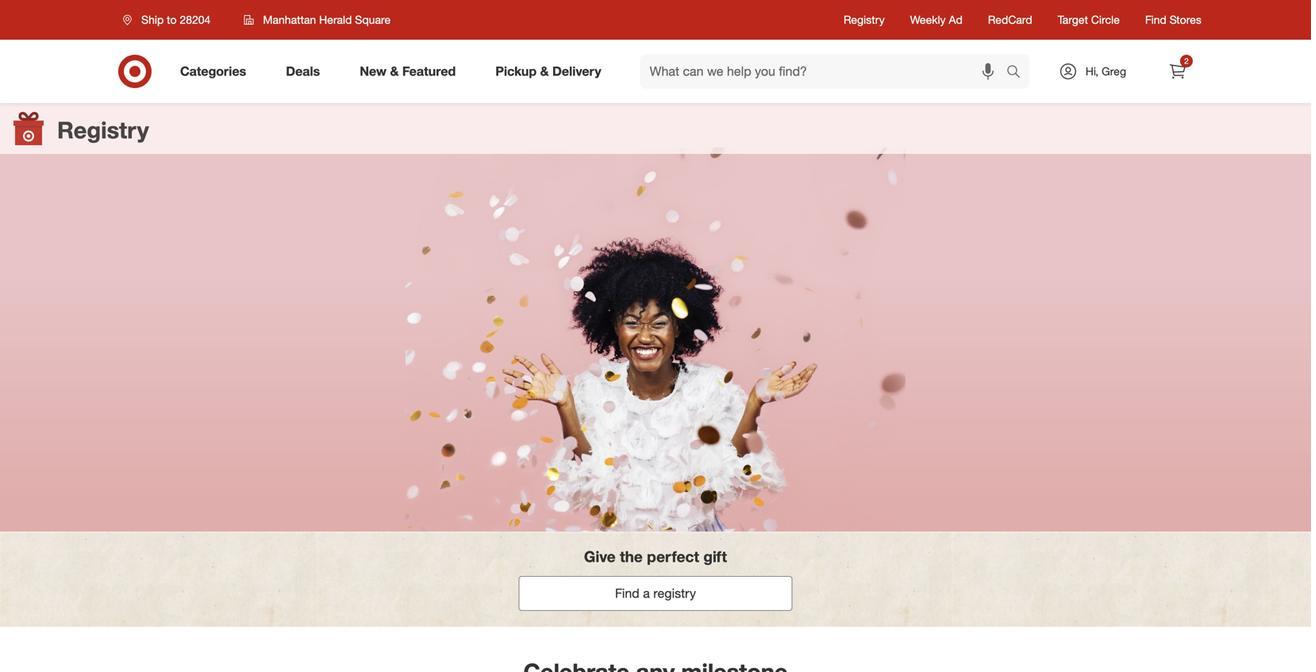 Task type: locate. For each thing, give the bounding box(es) containing it.
manhattan herald square button
[[234, 6, 401, 34]]

hi,
[[1086, 64, 1099, 78]]

find for find a registry
[[615, 586, 640, 601]]

redcard link
[[989, 12, 1033, 28]]

deals
[[286, 64, 320, 79]]

categories link
[[167, 54, 266, 89]]

stores
[[1170, 13, 1202, 27]]

target
[[1058, 13, 1089, 27]]

1 & from the left
[[390, 64, 399, 79]]

registry
[[654, 586, 696, 601]]

& inside 'link'
[[540, 64, 549, 79]]

0 horizontal spatial find
[[615, 586, 640, 601]]

find left stores
[[1146, 13, 1167, 27]]

1 horizontal spatial &
[[540, 64, 549, 79]]

0 vertical spatial registry
[[844, 13, 885, 27]]

weekly ad link
[[911, 12, 963, 28]]

to
[[167, 13, 177, 27]]

perfect
[[647, 548, 700, 566]]

& for new
[[390, 64, 399, 79]]

&
[[390, 64, 399, 79], [540, 64, 549, 79]]

delivery
[[553, 64, 602, 79]]

ship
[[141, 13, 164, 27]]

find for find stores
[[1146, 13, 1167, 27]]

1 vertical spatial find
[[615, 586, 640, 601]]

find
[[1146, 13, 1167, 27], [615, 586, 640, 601]]

square
[[355, 13, 391, 27]]

0 vertical spatial find
[[1146, 13, 1167, 27]]

What can we help you find? suggestions appear below search field
[[641, 54, 1011, 89]]

1 horizontal spatial find
[[1146, 13, 1167, 27]]

featured
[[403, 64, 456, 79]]

find a registry button
[[519, 576, 793, 611]]

give
[[584, 548, 616, 566]]

1 horizontal spatial registry
[[844, 13, 885, 27]]

find stores link
[[1146, 12, 1202, 28]]

registry
[[844, 13, 885, 27], [57, 116, 149, 144]]

& right new
[[390, 64, 399, 79]]

ship to 28204 button
[[113, 6, 227, 34]]

& right pickup
[[540, 64, 549, 79]]

registry link
[[844, 12, 885, 28]]

hi, greg
[[1086, 64, 1127, 78]]

0 horizontal spatial registry
[[57, 116, 149, 144]]

herald
[[319, 13, 352, 27]]

0 horizontal spatial &
[[390, 64, 399, 79]]

find inside button
[[615, 586, 640, 601]]

ad
[[949, 13, 963, 27]]

2 & from the left
[[540, 64, 549, 79]]

circle
[[1092, 13, 1120, 27]]

find left "a"
[[615, 586, 640, 601]]

manhattan
[[263, 13, 316, 27]]



Task type: describe. For each thing, give the bounding box(es) containing it.
new & featured
[[360, 64, 456, 79]]

the
[[620, 548, 643, 566]]

ship to 28204
[[141, 13, 211, 27]]

2 link
[[1161, 54, 1196, 89]]

gift
[[704, 548, 727, 566]]

weekly
[[911, 13, 946, 27]]

new & featured link
[[346, 54, 476, 89]]

categories
[[180, 64, 246, 79]]

redcard
[[989, 13, 1033, 27]]

deals link
[[273, 54, 340, 89]]

a
[[643, 586, 650, 601]]

target circle
[[1058, 13, 1120, 27]]

give the perfect gift
[[584, 548, 727, 566]]

new
[[360, 64, 387, 79]]

pickup
[[496, 64, 537, 79]]

find stores
[[1146, 13, 1202, 27]]

1 vertical spatial registry
[[57, 116, 149, 144]]

find a registry
[[615, 586, 696, 601]]

weekly ad
[[911, 13, 963, 27]]

& for pickup
[[540, 64, 549, 79]]

greg
[[1102, 64, 1127, 78]]

search button
[[1000, 54, 1038, 92]]

28204
[[180, 13, 211, 27]]

search
[[1000, 65, 1038, 81]]

2
[[1185, 56, 1189, 66]]

pickup & delivery
[[496, 64, 602, 79]]

target circle link
[[1058, 12, 1120, 28]]

manhattan herald square
[[263, 13, 391, 27]]

pickup & delivery link
[[482, 54, 622, 89]]



Task type: vqa. For each thing, say whether or not it's contained in the screenshot.
info.
no



